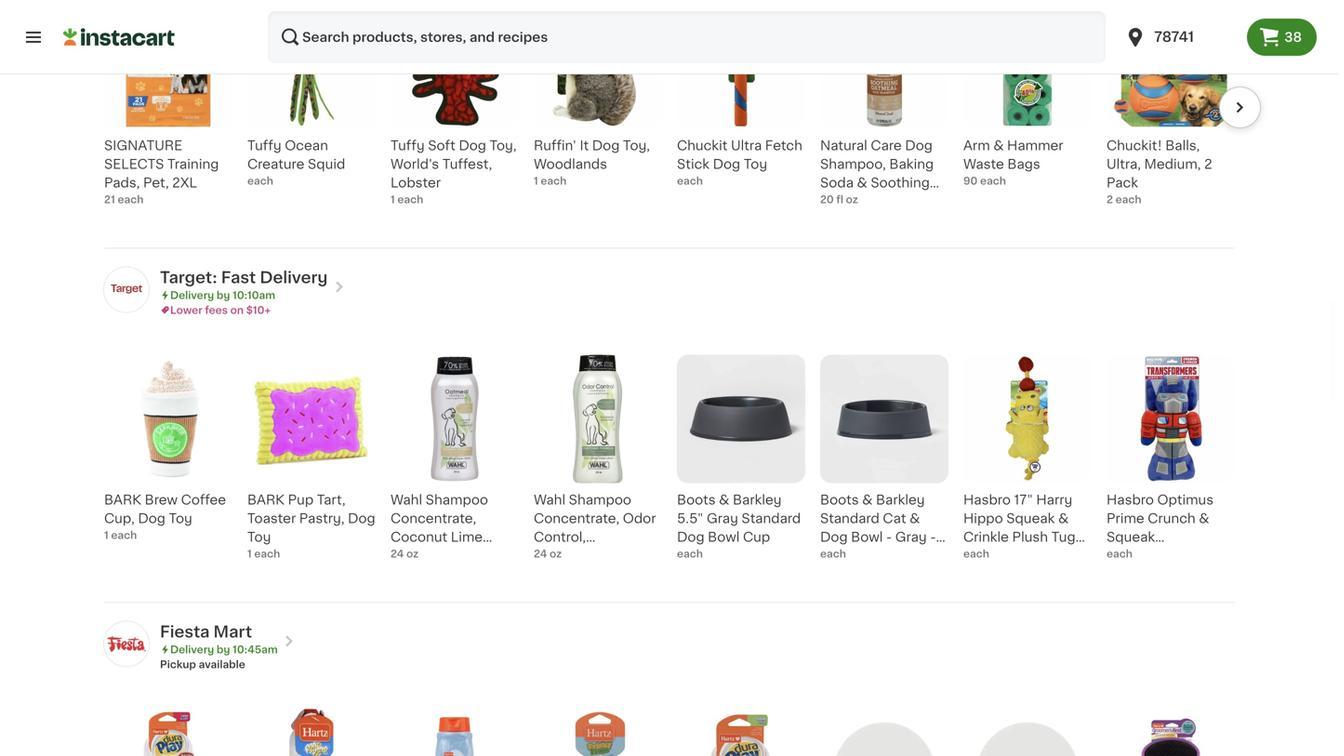 Task type: describe. For each thing, give the bounding box(es) containing it.
shampoo for coconut
[[426, 494, 488, 507]]

ruffin' it dog toy, woodlands 1 each
[[534, 139, 650, 186]]

dog inside 'boots & barkley standard cat & dog bowl - gray - 3/4 cup'
[[821, 531, 848, 544]]

fiesta mart
[[160, 624, 252, 640]]

delivery for mart
[[170, 645, 214, 655]]

care
[[871, 139, 902, 152]]

dog inside boots & barkley 5.5" gray standard dog bowl cup each
[[677, 531, 705, 544]]

gray inside boots & barkley 5.5" gray standard dog bowl cup each
[[707, 512, 739, 525]]

boots & barkley standard cat & dog bowl - gray - 3/4 cup
[[821, 494, 937, 562]]

toy inside the bark pup tart, toaster pastry, dog toy 1 each
[[248, 531, 271, 544]]

world's
[[391, 158, 439, 171]]

instacart logo image
[[63, 26, 175, 48]]

wahl shampoo concentrate, odor control, eucalyptus spearmint
[[534, 494, 656, 581]]

squeak inside hasbro optimus prime crunch & squeak transformers dog toy - red & blue
[[1107, 531, 1156, 544]]

toy inside chuckit ultra fetch stick dog toy each
[[744, 158, 768, 171]]

wahl for wahl shampoo concentrate, coconut lime verbena, oatmeal
[[391, 494, 423, 507]]

squid
[[308, 158, 346, 171]]

bowl for cat
[[852, 531, 883, 544]]

- down cat
[[887, 531, 893, 544]]

21
[[104, 194, 115, 205]]

bark for bark pup tart, toaster pastry, dog toy
[[248, 494, 285, 507]]

boots & barkley 5.5" gray standard dog bowl cup each
[[677, 494, 801, 559]]

barkley for &
[[876, 494, 925, 507]]

balls,
[[1166, 139, 1201, 152]]

concentrate, for lime
[[391, 512, 477, 525]]

concentrate, for control,
[[534, 512, 620, 525]]

arm & hammer waste bags 90 each
[[964, 139, 1064, 186]]

training
[[168, 158, 219, 171]]

& inside arm & hammer waste bags 90 each
[[994, 139, 1004, 152]]

pup
[[288, 494, 314, 507]]

by for fast
[[217, 290, 230, 301]]

soothing
[[871, 176, 930, 189]]

tuffy for tuffy ocean creature squid
[[248, 139, 282, 152]]

38 button
[[1248, 19, 1318, 56]]

tuffy soft dog toy, world's tuffest, lobster 1 each
[[391, 139, 517, 205]]

dog inside bark brew coffee cup, dog toy 1 each
[[138, 512, 166, 525]]

bark pup tart, toaster pastry, dog toy 1 each
[[248, 494, 376, 559]]

spearmint
[[534, 568, 602, 581]]

tug
[[1052, 531, 1076, 544]]

dog inside chuckit ultra fetch stick dog toy each
[[713, 158, 741, 171]]

24 for eucalyptus
[[534, 549, 547, 559]]

chuckit! balls, ultra, medium, 2 pack 2 each
[[1107, 139, 1213, 205]]

dog inside "ruffin' it dog toy, woodlands 1 each"
[[592, 139, 620, 152]]

10:45am
[[233, 645, 278, 655]]

verbena,
[[391, 549, 449, 562]]

hasbro for crunch
[[1107, 494, 1155, 507]]

5.5"
[[677, 512, 704, 525]]

transformers
[[1107, 549, 1193, 562]]

target: fast delivery
[[160, 270, 328, 286]]

0 vertical spatial delivery
[[260, 270, 328, 286]]

each inside the tuffy ocean creature squid each
[[248, 176, 273, 186]]

1 inside "ruffin' it dog toy, woodlands 1 each"
[[534, 176, 538, 186]]

each inside bark brew coffee cup, dog toy 1 each
[[111, 530, 137, 541]]

cat
[[883, 512, 907, 525]]

lime
[[451, 531, 483, 544]]

oz for wahl shampoo concentrate, coconut lime verbena, oatmeal
[[407, 549, 419, 559]]

- left crinkle
[[931, 531, 937, 544]]

available
[[199, 660, 245, 670]]

stick
[[677, 158, 710, 171]]

cup,
[[104, 512, 135, 525]]

0 vertical spatial 2
[[1205, 158, 1213, 171]]

hammer
[[1008, 139, 1064, 152]]

scent
[[821, 214, 859, 227]]

2xl
[[172, 176, 197, 189]]

tuffest,
[[443, 158, 493, 171]]

item carousel region containing bark brew coffee cup, dog toy
[[78, 348, 1262, 595]]

dog inside hasbro 17" harry hippo squeak & crinkle plush tug dog toy - yellow
[[964, 549, 992, 562]]

oz for wahl shampoo concentrate, odor control, eucalyptus spearmint
[[550, 549, 562, 559]]

botanical
[[883, 195, 945, 208]]

pickup
[[160, 660, 196, 670]]

boots for standard
[[821, 494, 859, 507]]

plush
[[1013, 531, 1049, 544]]

item carousel region containing signature selects training pads, pet, 2xl
[[78, 0, 1262, 241]]

bark brew coffee cup, dog toy 1 each
[[104, 494, 226, 541]]

hippo
[[964, 512, 1004, 525]]

shampoo for odor
[[569, 494, 632, 507]]

bags
[[1008, 158, 1041, 171]]

38
[[1285, 31, 1303, 44]]

& inside boots & barkley 5.5" gray standard dog bowl cup each
[[719, 494, 730, 507]]

creature
[[248, 158, 305, 171]]

standard inside boots & barkley 5.5" gray standard dog bowl cup each
[[742, 512, 801, 525]]

10:10am
[[233, 290, 275, 301]]

brew
[[145, 494, 178, 507]]

dog inside tuffy soft dog toy, world's tuffest, lobster 1 each
[[459, 139, 487, 152]]

cup inside 'boots & barkley standard cat & dog bowl - gray - 3/4 cup'
[[846, 549, 873, 562]]

by for mart
[[217, 645, 230, 655]]

ultra
[[731, 139, 762, 152]]

$10+
[[246, 305, 271, 315]]

dog inside the bark pup tart, toaster pastry, dog toy 1 each
[[348, 512, 376, 525]]

boots for 5.5"
[[677, 494, 716, 507]]

delivery by 10:10am
[[170, 290, 275, 301]]

ultra,
[[1107, 158, 1142, 171]]

waste
[[964, 158, 1005, 171]]

lower fees on $10+
[[170, 305, 271, 315]]

odor
[[623, 512, 656, 525]]

90
[[964, 176, 978, 186]]

20
[[821, 194, 834, 205]]

cup inside boots & barkley 5.5" gray standard dog bowl cup each
[[743, 531, 771, 544]]

2 horizontal spatial oz
[[846, 194, 859, 205]]

pads,
[[104, 176, 140, 189]]

each inside "chuckit! balls, ultra, medium, 2 pack 2 each"
[[1116, 194, 1142, 205]]

arm
[[964, 139, 991, 152]]

oatmeal
[[452, 549, 508, 562]]

bowl for gray
[[708, 531, 740, 544]]

ocean
[[285, 139, 328, 152]]

- inside hasbro 17" harry hippo squeak & crinkle plush tug dog toy - yellow
[[1022, 549, 1028, 562]]

woodlands
[[534, 158, 608, 171]]

squeak inside hasbro 17" harry hippo squeak & crinkle plush tug dog toy - yellow
[[1007, 512, 1056, 525]]

chuckit
[[677, 139, 728, 152]]



Task type: vqa. For each thing, say whether or not it's contained in the screenshot.
BAKING
yes



Task type: locate. For each thing, give the bounding box(es) containing it.
wahl inside wahl shampoo concentrate, coconut lime verbena, oatmeal
[[391, 494, 423, 507]]

wahl for wahl shampoo concentrate, odor control, eucalyptus spearmint
[[534, 494, 566, 507]]

selects
[[104, 158, 164, 171]]

gray inside 'boots & barkley standard cat & dog bowl - gray - 3/4 cup'
[[896, 531, 927, 544]]

dog inside natural care dog shampoo, baking soda & soothing oatmeal, botanical scent
[[906, 139, 933, 152]]

1 concentrate, from the left
[[391, 512, 477, 525]]

tuffy up the world's
[[391, 139, 425, 152]]

pickup available
[[160, 660, 245, 670]]

barkley for standard
[[733, 494, 782, 507]]

& inside hasbro 17" harry hippo squeak & crinkle plush tug dog toy - yellow
[[1059, 512, 1069, 525]]

1 toy, from the left
[[490, 139, 517, 152]]

1 horizontal spatial oz
[[550, 549, 562, 559]]

toy, up tuffest,
[[490, 139, 517, 152]]

by up available
[[217, 645, 230, 655]]

1 horizontal spatial 24 oz
[[534, 549, 562, 559]]

pack
[[1107, 176, 1139, 189]]

17"
[[1015, 494, 1034, 507]]

1 horizontal spatial concentrate,
[[534, 512, 620, 525]]

- inside hasbro optimus prime crunch & squeak transformers dog toy - red & blue
[[1134, 568, 1140, 581]]

wahl inside 'wahl shampoo concentrate, odor control, eucalyptus spearmint'
[[534, 494, 566, 507]]

1 horizontal spatial tuffy
[[391, 139, 425, 152]]

toy, inside tuffy soft dog toy, world's tuffest, lobster 1 each
[[490, 139, 517, 152]]

2 wahl from the left
[[534, 494, 566, 507]]

toaster
[[248, 512, 296, 525]]

1 down "toaster"
[[248, 549, 252, 559]]

harry
[[1037, 494, 1073, 507]]

toy
[[744, 158, 768, 171], [169, 512, 192, 525], [248, 531, 271, 544], [995, 549, 1018, 562], [1107, 568, 1131, 581]]

24 down coconut
[[391, 549, 404, 559]]

on
[[230, 305, 244, 315]]

optimus
[[1158, 494, 1214, 507]]

toy down crinkle
[[995, 549, 1018, 562]]

baking
[[890, 158, 934, 171]]

24 down the control,
[[534, 549, 547, 559]]

toy down transformers
[[1107, 568, 1131, 581]]

1 horizontal spatial cup
[[846, 549, 873, 562]]

1 24 oz from the left
[[391, 549, 419, 559]]

dog inside hasbro optimus prime crunch & squeak transformers dog toy - red & blue
[[1197, 549, 1224, 562]]

1 bark from the left
[[104, 494, 142, 507]]

1 horizontal spatial wahl
[[534, 494, 566, 507]]

2 down pack
[[1107, 194, 1114, 205]]

wahl
[[391, 494, 423, 507], [534, 494, 566, 507]]

each inside the bark pup tart, toaster pastry, dog toy 1 each
[[254, 549, 280, 559]]

- down plush
[[1022, 549, 1028, 562]]

toy,
[[490, 139, 517, 152], [623, 139, 650, 152]]

1 shampoo from the left
[[426, 494, 488, 507]]

24 for verbena,
[[391, 549, 404, 559]]

bark for bark brew coffee cup, dog toy
[[104, 494, 142, 507]]

delivery up the 10:10am
[[260, 270, 328, 286]]

each inside signature selects training pads, pet, 2xl 21 each
[[118, 194, 144, 205]]

1 inside the bark pup tart, toaster pastry, dog toy 1 each
[[248, 549, 252, 559]]

1 horizontal spatial toy,
[[623, 139, 650, 152]]

0 horizontal spatial squeak
[[1007, 512, 1056, 525]]

standard
[[742, 512, 801, 525], [821, 512, 880, 525]]

standard right the 5.5"
[[742, 512, 801, 525]]

squeak up plush
[[1007, 512, 1056, 525]]

gray
[[707, 512, 739, 525], [896, 531, 927, 544]]

lobster
[[391, 176, 441, 189]]

24 oz for verbena,
[[391, 549, 419, 559]]

1 down woodlands
[[534, 176, 538, 186]]

dog down the 5.5"
[[677, 531, 705, 544]]

chuckit ultra fetch stick dog toy each
[[677, 139, 803, 186]]

dog down crinkle
[[964, 549, 992, 562]]

hasbro
[[964, 494, 1011, 507], [1107, 494, 1155, 507]]

oz down the control,
[[550, 549, 562, 559]]

hasbro for hippo
[[964, 494, 1011, 507]]

2 standard from the left
[[821, 512, 880, 525]]

eucalyptus
[[534, 549, 607, 562]]

concentrate, inside 'wahl shampoo concentrate, odor control, eucalyptus spearmint'
[[534, 512, 620, 525]]

2
[[1205, 158, 1213, 171], [1107, 194, 1114, 205]]

oz down coconut
[[407, 549, 419, 559]]

standard up 3/4
[[821, 512, 880, 525]]

each inside "ruffin' it dog toy, woodlands 1 each"
[[541, 176, 567, 186]]

1 vertical spatial 2
[[1107, 194, 1114, 205]]

0 horizontal spatial wahl
[[391, 494, 423, 507]]

tuffy inside the tuffy ocean creature squid each
[[248, 139, 282, 152]]

oz
[[846, 194, 859, 205], [407, 549, 419, 559], [550, 549, 562, 559]]

shampoo
[[426, 494, 488, 507], [569, 494, 632, 507]]

bowl inside 'boots & barkley standard cat & dog bowl - gray - 3/4 cup'
[[852, 531, 883, 544]]

0 vertical spatial gray
[[707, 512, 739, 525]]

toy inside bark brew coffee cup, dog toy 1 each
[[169, 512, 192, 525]]

medium,
[[1145, 158, 1202, 171]]

1 vertical spatial delivery
[[170, 290, 214, 301]]

concentrate,
[[391, 512, 477, 525], [534, 512, 620, 525]]

1 horizontal spatial hasbro
[[1107, 494, 1155, 507]]

2 bark from the left
[[248, 494, 285, 507]]

wahl shampoo concentrate, coconut lime verbena, oatmeal
[[391, 494, 508, 562]]

wahl up coconut
[[391, 494, 423, 507]]

oz right fl
[[846, 194, 859, 205]]

shampoo inside 'wahl shampoo concentrate, odor control, eucalyptus spearmint'
[[569, 494, 632, 507]]

bark inside the bark pup tart, toaster pastry, dog toy 1 each
[[248, 494, 285, 507]]

by up lower fees on $10+
[[217, 290, 230, 301]]

1 bowl from the left
[[708, 531, 740, 544]]

0 vertical spatial item carousel region
[[78, 0, 1262, 241]]

0 horizontal spatial 24
[[391, 549, 404, 559]]

0 horizontal spatial gray
[[707, 512, 739, 525]]

crinkle
[[964, 531, 1010, 544]]

1 down cup,
[[104, 530, 109, 541]]

1 vertical spatial gray
[[896, 531, 927, 544]]

2 bowl from the left
[[852, 531, 883, 544]]

1 item carousel region from the top
[[78, 0, 1262, 241]]

pastry,
[[299, 512, 345, 525]]

toy, inside "ruffin' it dog toy, woodlands 1 each"
[[623, 139, 650, 152]]

boots up the 5.5"
[[677, 494, 716, 507]]

1 wahl from the left
[[391, 494, 423, 507]]

dog up tuffest,
[[459, 139, 487, 152]]

0 horizontal spatial concentrate,
[[391, 512, 477, 525]]

each inside arm & hammer waste bags 90 each
[[981, 176, 1007, 186]]

squeak
[[1007, 512, 1056, 525], [1107, 531, 1156, 544]]

dog up blue
[[1197, 549, 1224, 562]]

squeak down prime
[[1107, 531, 1156, 544]]

each
[[248, 176, 273, 186], [541, 176, 567, 186], [677, 176, 703, 186], [981, 176, 1007, 186], [118, 194, 144, 205], [398, 194, 424, 205], [1116, 194, 1142, 205], [111, 530, 137, 541], [254, 549, 280, 559], [677, 549, 703, 559], [821, 549, 847, 559], [964, 549, 990, 559], [1107, 549, 1133, 559]]

2 vertical spatial delivery
[[170, 645, 214, 655]]

control,
[[534, 531, 586, 544]]

0 vertical spatial cup
[[743, 531, 771, 544]]

yellow
[[1031, 549, 1072, 562]]

2 24 oz from the left
[[534, 549, 562, 559]]

1 horizontal spatial 24
[[534, 549, 547, 559]]

1 boots from the left
[[677, 494, 716, 507]]

2 hasbro from the left
[[1107, 494, 1155, 507]]

signature
[[104, 139, 183, 152]]

oatmeal,
[[821, 195, 880, 208]]

Search field
[[268, 11, 1107, 63]]

bark up "toaster"
[[248, 494, 285, 507]]

0 horizontal spatial shampoo
[[426, 494, 488, 507]]

fast
[[221, 270, 256, 286]]

0 horizontal spatial bowl
[[708, 531, 740, 544]]

20 fl oz
[[821, 194, 859, 205]]

24 oz down coconut
[[391, 549, 419, 559]]

delivery
[[260, 270, 328, 286], [170, 290, 214, 301], [170, 645, 214, 655]]

shampoo up odor
[[569, 494, 632, 507]]

shampoo up lime
[[426, 494, 488, 507]]

1 horizontal spatial shampoo
[[569, 494, 632, 507]]

dog down ultra
[[713, 158, 741, 171]]

wahl up the control,
[[534, 494, 566, 507]]

each inside chuckit ultra fetch stick dog toy each
[[677, 176, 703, 186]]

0 horizontal spatial toy,
[[490, 139, 517, 152]]

hasbro up "hippo"
[[964, 494, 1011, 507]]

0 horizontal spatial barkley
[[733, 494, 782, 507]]

fees
[[205, 305, 228, 315]]

standard inside 'boots & barkley standard cat & dog bowl - gray - 3/4 cup'
[[821, 512, 880, 525]]

1 horizontal spatial gray
[[896, 531, 927, 544]]

0 horizontal spatial oz
[[407, 549, 419, 559]]

24
[[391, 549, 404, 559], [534, 549, 547, 559]]

target: fast delivery image
[[104, 268, 149, 312]]

24 oz for eucalyptus
[[534, 549, 562, 559]]

0 vertical spatial squeak
[[1007, 512, 1056, 525]]

coconut
[[391, 531, 448, 544]]

toy, for tuffy soft dog toy, world's tuffest, lobster
[[490, 139, 517, 152]]

1 by from the top
[[217, 290, 230, 301]]

dog
[[459, 139, 487, 152], [592, 139, 620, 152], [906, 139, 933, 152], [713, 158, 741, 171], [138, 512, 166, 525], [348, 512, 376, 525], [677, 531, 705, 544], [821, 531, 848, 544], [964, 549, 992, 562], [1197, 549, 1224, 562]]

0 horizontal spatial tuffy
[[248, 139, 282, 152]]

toy inside hasbro optimus prime crunch & squeak transformers dog toy - red & blue
[[1107, 568, 1131, 581]]

concentrate, inside wahl shampoo concentrate, coconut lime verbena, oatmeal
[[391, 512, 477, 525]]

it
[[580, 139, 589, 152]]

tuffy ocean creature squid each
[[248, 139, 346, 186]]

2 item carousel region from the top
[[78, 348, 1262, 595]]

toy, for ruffin' it dog toy, woodlands
[[623, 139, 650, 152]]

tuffy for tuffy soft dog toy, world's tuffest, lobster
[[391, 139, 425, 152]]

natural care dog shampoo, baking soda & soothing oatmeal, botanical scent
[[821, 139, 945, 227]]

cup
[[743, 531, 771, 544], [846, 549, 873, 562]]

1 barkley from the left
[[733, 494, 782, 507]]

2 78741 button from the left
[[1125, 11, 1237, 63]]

gray down cat
[[896, 531, 927, 544]]

gray right the 5.5"
[[707, 512, 739, 525]]

1 tuffy from the left
[[248, 139, 282, 152]]

bark
[[104, 494, 142, 507], [248, 494, 285, 507]]

2 concentrate, from the left
[[534, 512, 620, 525]]

delivery by 10:45am
[[170, 645, 278, 655]]

1 horizontal spatial barkley
[[876, 494, 925, 507]]

1 78741 button from the left
[[1114, 11, 1248, 63]]

bowl inside boots & barkley 5.5" gray standard dog bowl cup each
[[708, 531, 740, 544]]

delivery up lower
[[170, 290, 214, 301]]

dog right the pastry, at the bottom left of page
[[348, 512, 376, 525]]

0 horizontal spatial bark
[[104, 494, 142, 507]]

natural
[[821, 139, 868, 152]]

dog down brew
[[138, 512, 166, 525]]

& inside natural care dog shampoo, baking soda & soothing oatmeal, botanical scent
[[857, 176, 868, 189]]

concentrate, up coconut
[[391, 512, 477, 525]]

dog up baking
[[906, 139, 933, 152]]

2 shampoo from the left
[[569, 494, 632, 507]]

1 horizontal spatial standard
[[821, 512, 880, 525]]

toy inside hasbro 17" harry hippo squeak & crinkle plush tug dog toy - yellow
[[995, 549, 1018, 562]]

0 horizontal spatial standard
[[742, 512, 801, 525]]

1 vertical spatial item carousel region
[[78, 348, 1262, 595]]

1 horizontal spatial bark
[[248, 494, 285, 507]]

24 oz
[[391, 549, 419, 559], [534, 549, 562, 559]]

0 horizontal spatial 2
[[1107, 194, 1114, 205]]

0 horizontal spatial 24 oz
[[391, 549, 419, 559]]

1 vertical spatial squeak
[[1107, 531, 1156, 544]]

shampoo inside wahl shampoo concentrate, coconut lime verbena, oatmeal
[[426, 494, 488, 507]]

target:
[[160, 270, 217, 286]]

boots up 3/4
[[821, 494, 859, 507]]

coffee
[[181, 494, 226, 507]]

prime
[[1107, 512, 1145, 525]]

1 vertical spatial cup
[[846, 549, 873, 562]]

1 horizontal spatial squeak
[[1107, 531, 1156, 544]]

0 horizontal spatial cup
[[743, 531, 771, 544]]

each inside tuffy soft dog toy, world's tuffest, lobster 1 each
[[398, 194, 424, 205]]

2 by from the top
[[217, 645, 230, 655]]

2 tuffy from the left
[[391, 139, 425, 152]]

each inside boots & barkley 5.5" gray standard dog bowl cup each
[[677, 549, 703, 559]]

None search field
[[268, 11, 1107, 63]]

tuffy up the creature
[[248, 139, 282, 152]]

1 horizontal spatial 2
[[1205, 158, 1213, 171]]

fl
[[837, 194, 844, 205]]

item carousel region
[[78, 0, 1262, 241], [78, 348, 1262, 595]]

chuckit!
[[1107, 139, 1163, 152]]

soda
[[821, 176, 854, 189]]

hasbro 17" harry hippo squeak & crinkle plush tug dog toy - yellow
[[964, 494, 1076, 562]]

24 oz down the control,
[[534, 549, 562, 559]]

boots inside 'boots & barkley standard cat & dog bowl - gray - 3/4 cup'
[[821, 494, 859, 507]]

crunch
[[1148, 512, 1196, 525]]

bark up cup,
[[104, 494, 142, 507]]

1 inside tuffy soft dog toy, world's tuffest, lobster 1 each
[[391, 194, 395, 205]]

1 inside bark brew coffee cup, dog toy 1 each
[[104, 530, 109, 541]]

tuffy inside tuffy soft dog toy, world's tuffest, lobster 1 each
[[391, 139, 425, 152]]

hasbro inside hasbro 17" harry hippo squeak & crinkle plush tug dog toy - yellow
[[964, 494, 1011, 507]]

hasbro up prime
[[1107, 494, 1155, 507]]

ruffin'
[[534, 139, 577, 152]]

dog up 3/4
[[821, 531, 848, 544]]

concentrate, up the control,
[[534, 512, 620, 525]]

dog right it in the left of the page
[[592, 139, 620, 152]]

3/4
[[821, 549, 842, 562]]

hasbro inside hasbro optimus prime crunch & squeak transformers dog toy - red & blue
[[1107, 494, 1155, 507]]

2 boots from the left
[[821, 494, 859, 507]]

2 right the medium,
[[1205, 158, 1213, 171]]

soft
[[428, 139, 456, 152]]

fiesta mart image
[[104, 622, 149, 667]]

- left "red"
[[1134, 568, 1140, 581]]

bark inside bark brew coffee cup, dog toy 1 each
[[104, 494, 142, 507]]

0 horizontal spatial boots
[[677, 494, 716, 507]]

bowl
[[708, 531, 740, 544], [852, 531, 883, 544]]

1
[[534, 176, 538, 186], [391, 194, 395, 205], [104, 530, 109, 541], [248, 549, 252, 559]]

toy down ultra
[[744, 158, 768, 171]]

fetch
[[766, 139, 803, 152]]

2 toy, from the left
[[623, 139, 650, 152]]

lower
[[170, 305, 203, 315]]

hasbro optimus prime crunch & squeak transformers dog toy - red & blue
[[1107, 494, 1224, 581]]

1 down lobster
[[391, 194, 395, 205]]

barkley inside 'boots & barkley standard cat & dog bowl - gray - 3/4 cup'
[[876, 494, 925, 507]]

1 hasbro from the left
[[964, 494, 1011, 507]]

1 horizontal spatial bowl
[[852, 531, 883, 544]]

toy, right it in the left of the page
[[623, 139, 650, 152]]

1 vertical spatial by
[[217, 645, 230, 655]]

mart
[[214, 624, 252, 640]]

boots inside boots & barkley 5.5" gray standard dog bowl cup each
[[677, 494, 716, 507]]

78741
[[1155, 30, 1195, 44]]

0 vertical spatial by
[[217, 290, 230, 301]]

red
[[1143, 568, 1170, 581]]

2 24 from the left
[[534, 549, 547, 559]]

0 horizontal spatial hasbro
[[964, 494, 1011, 507]]

barkley inside boots & barkley 5.5" gray standard dog bowl cup each
[[733, 494, 782, 507]]

toy down "toaster"
[[248, 531, 271, 544]]

shampoo,
[[821, 158, 887, 171]]

1 horizontal spatial boots
[[821, 494, 859, 507]]

toy down brew
[[169, 512, 192, 525]]

1 standard from the left
[[742, 512, 801, 525]]

blue
[[1187, 568, 1216, 581]]

2 barkley from the left
[[876, 494, 925, 507]]

delivery for fast
[[170, 290, 214, 301]]

delivery up the pickup available
[[170, 645, 214, 655]]

1 24 from the left
[[391, 549, 404, 559]]



